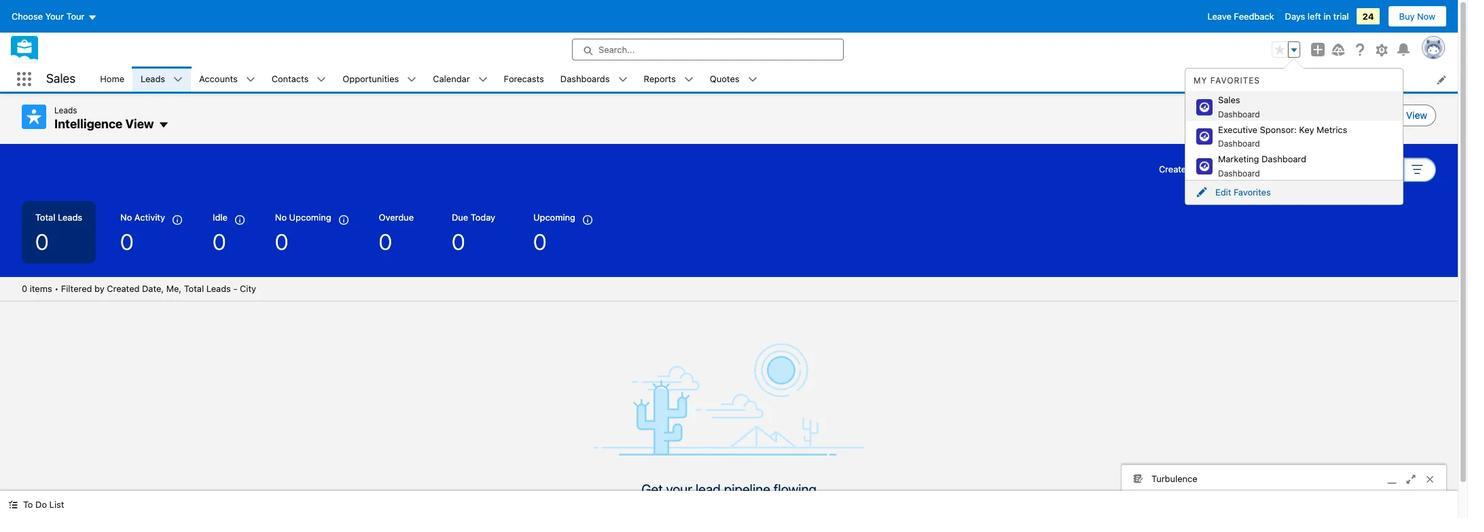Task type: vqa. For each thing, say whether or not it's contained in the screenshot.
text default image in the "Reports" list item
yes



Task type: describe. For each thing, give the bounding box(es) containing it.
this week button
[[1197, 157, 1277, 182]]

buy now button
[[1388, 5, 1447, 27]]

city
[[240, 283, 256, 294]]

total leads 0
[[35, 212, 82, 254]]

list view
[[1388, 109, 1428, 121]]

to do list button
[[0, 491, 72, 518]]

sales dashboard
[[1218, 94, 1260, 119]]

text default image inside to do list button
[[8, 500, 18, 510]]

leave
[[1208, 11, 1232, 22]]

flowing
[[774, 481, 817, 497]]

0 down 'no activity'
[[120, 229, 134, 254]]

new button
[[1343, 105, 1380, 126]]

choose
[[12, 11, 43, 22]]

0 down "no upcoming"
[[275, 229, 288, 254]]

accounts link
[[191, 67, 246, 92]]

overdue
[[379, 212, 414, 223]]

intelligence
[[54, 117, 123, 131]]

text default image for reports
[[684, 75, 694, 84]]

accounts
[[199, 73, 238, 84]]

pipeline
[[724, 481, 771, 497]]

0 inside "due today 0"
[[452, 229, 465, 254]]

choose your tour
[[12, 11, 85, 22]]

get your lead pipeline flowing
[[642, 481, 817, 497]]

your
[[45, 11, 64, 22]]

2 vertical spatial group
[[1371, 157, 1436, 182]]

list inside group
[[1388, 109, 1404, 121]]

choose your tour button
[[11, 5, 98, 27]]

0 inside total leads 0
[[35, 229, 49, 254]]

0 right "due today 0"
[[533, 229, 547, 254]]

24
[[1363, 11, 1374, 22]]

total inside total leads 0
[[35, 212, 55, 223]]

due today 0
[[452, 212, 495, 254]]

lead
[[696, 481, 721, 497]]

by
[[94, 283, 104, 294]]

leads inside 'link'
[[141, 73, 165, 84]]

today
[[471, 212, 495, 223]]

lead view settings image
[[1262, 105, 1301, 126]]

opportunities
[[343, 73, 399, 84]]

text default image for opportunities
[[407, 75, 417, 84]]

days left in trial
[[1285, 11, 1349, 22]]

due
[[452, 212, 468, 223]]

buy now
[[1399, 11, 1436, 22]]

executive sponsor: key metrics dashboard
[[1218, 124, 1348, 149]]

edit favorites link
[[1186, 180, 1403, 205]]

buy
[[1399, 11, 1415, 22]]

-
[[233, 283, 237, 294]]

this week
[[1209, 164, 1253, 175]]

view for list view
[[1406, 109, 1428, 121]]

text default image inside quotes list item
[[748, 75, 757, 84]]

edit favorites
[[1216, 187, 1271, 197]]

2 upcoming from the left
[[533, 212, 576, 223]]

edit
[[1216, 187, 1232, 197]]

0 items • filtered by created date, me, total leads - city
[[22, 283, 256, 294]]

sponsor:
[[1260, 124, 1297, 135]]

•
[[55, 283, 59, 294]]

search... button
[[572, 39, 844, 60]]

to do list
[[23, 499, 64, 510]]

no activity
[[120, 212, 165, 223]]

no upcoming
[[275, 212, 331, 223]]

leads link
[[133, 67, 173, 92]]

dashboard up executive
[[1218, 109, 1260, 119]]

dashboard down marketing
[[1218, 168, 1260, 178]]

forecasts link
[[496, 67, 552, 92]]

list containing home
[[92, 67, 1458, 92]]

overdue 0
[[379, 212, 414, 254]]

days
[[1285, 11, 1306, 22]]

reports link
[[636, 67, 684, 92]]

marketing dashboard dashboard
[[1218, 154, 1307, 178]]

quotes list item
[[702, 67, 765, 92]]



Task type: locate. For each thing, give the bounding box(es) containing it.
text default image inside calendar list item
[[478, 75, 488, 84]]

1 horizontal spatial created
[[1159, 164, 1192, 174]]

text default image right accounts
[[246, 75, 255, 84]]

reports list item
[[636, 67, 702, 92]]

group
[[1272, 41, 1301, 58], [1262, 105, 1436, 126], [1371, 157, 1436, 182]]

text default image inside leads list item
[[173, 75, 183, 84]]

to
[[23, 499, 33, 510]]

tour
[[66, 11, 85, 22]]

view down leads 'link'
[[125, 117, 154, 131]]

5 text default image from the left
[[618, 75, 628, 84]]

created left this
[[1159, 164, 1192, 174]]

text default image inside opportunities list item
[[407, 75, 417, 84]]

0 vertical spatial list
[[1388, 109, 1404, 121]]

intelligence view
[[54, 117, 154, 131]]

contacts list item
[[263, 67, 335, 92]]

text default image left accounts link
[[173, 75, 183, 84]]

list box
[[1186, 70, 1403, 180]]

text default image inside the contacts list item
[[317, 75, 326, 84]]

1 vertical spatial group
[[1262, 105, 1436, 126]]

text default image right the reports
[[684, 75, 694, 84]]

home link
[[92, 67, 133, 92]]

leads list item
[[133, 67, 191, 92]]

calendar link
[[425, 67, 478, 92]]

idle
[[213, 212, 228, 223]]

text default image
[[246, 75, 255, 84], [748, 75, 757, 84], [158, 120, 169, 131], [8, 500, 18, 510]]

1 text default image from the left
[[173, 75, 183, 84]]

new
[[1352, 109, 1371, 121]]

dashboards link
[[552, 67, 618, 92]]

filtered
[[61, 283, 92, 294]]

no right the idle
[[275, 212, 287, 223]]

date,
[[142, 283, 164, 294]]

text default image
[[173, 75, 183, 84], [317, 75, 326, 84], [407, 75, 417, 84], [478, 75, 488, 84], [618, 75, 628, 84], [684, 75, 694, 84]]

1 vertical spatial total
[[184, 283, 204, 294]]

me,
[[166, 283, 182, 294]]

0 down due
[[452, 229, 465, 254]]

0 inside overdue 0
[[379, 229, 392, 254]]

dashboard inside executive sponsor: key metrics dashboard
[[1218, 139, 1260, 149]]

text default image for calendar
[[478, 75, 488, 84]]

0 horizontal spatial no
[[120, 212, 132, 223]]

get
[[642, 481, 663, 497]]

1 horizontal spatial no
[[275, 212, 287, 223]]

0 horizontal spatial sales
[[46, 72, 76, 86]]

dashboard down executive sponsor: key metrics dashboard
[[1262, 154, 1307, 164]]

created
[[1159, 164, 1192, 174], [107, 283, 140, 294]]

dashboards list item
[[552, 67, 636, 92]]

leave feedback
[[1208, 11, 1274, 22]]

favorites for edit favorites
[[1234, 187, 1271, 197]]

search...
[[599, 44, 635, 55]]

calendar
[[433, 73, 470, 84]]

leave feedback link
[[1208, 11, 1274, 22]]

home
[[100, 73, 124, 84]]

list
[[1388, 109, 1404, 121], [49, 499, 64, 510]]

2 text default image from the left
[[317, 75, 326, 84]]

4 text default image from the left
[[478, 75, 488, 84]]

marketing
[[1218, 154, 1259, 164]]

opportunities link
[[335, 67, 407, 92]]

feedback
[[1234, 11, 1274, 22]]

accounts list item
[[191, 67, 263, 92]]

do
[[35, 499, 47, 510]]

contacts
[[272, 73, 309, 84]]

reports
[[644, 73, 676, 84]]

text default image for contacts
[[317, 75, 326, 84]]

favorites for my favorites
[[1211, 75, 1260, 86]]

3 text default image from the left
[[407, 75, 417, 84]]

1 no from the left
[[120, 212, 132, 223]]

group containing new
[[1262, 105, 1436, 126]]

favorites up sales dashboard
[[1211, 75, 1260, 86]]

left
[[1308, 11, 1321, 22]]

leads inside total leads 0
[[58, 212, 82, 223]]

total
[[35, 212, 55, 223], [184, 283, 204, 294]]

1 horizontal spatial view
[[1406, 109, 1428, 121]]

0 down the idle
[[213, 229, 226, 254]]

quotes link
[[702, 67, 748, 92]]

text default image left calendar link
[[407, 75, 417, 84]]

favorites
[[1211, 75, 1260, 86], [1234, 187, 1271, 197]]

forecasts
[[504, 73, 544, 84]]

text default image inside "dashboards" list item
[[618, 75, 628, 84]]

text default image inside reports list item
[[684, 75, 694, 84]]

0 horizontal spatial view
[[125, 117, 154, 131]]

0 left the items
[[22, 283, 27, 294]]

in
[[1324, 11, 1331, 22]]

created right by
[[107, 283, 140, 294]]

1 vertical spatial sales
[[1218, 94, 1241, 105]]

text default image for dashboards
[[618, 75, 628, 84]]

text default image left "to"
[[8, 500, 18, 510]]

view for intelligence view
[[125, 117, 154, 131]]

0 down 'overdue'
[[379, 229, 392, 254]]

list view button
[[1379, 105, 1436, 126]]

no
[[120, 212, 132, 223], [275, 212, 287, 223]]

no left activity
[[120, 212, 132, 223]]

1 upcoming from the left
[[289, 212, 331, 223]]

1 horizontal spatial total
[[184, 283, 204, 294]]

sales inside sales dashboard
[[1218, 94, 1241, 105]]

6 text default image from the left
[[684, 75, 694, 84]]

text default image down leads list item
[[158, 120, 169, 131]]

sales for sales
[[46, 72, 76, 86]]

this
[[1209, 164, 1227, 175]]

sales for sales dashboard
[[1218, 94, 1241, 105]]

0 horizontal spatial total
[[35, 212, 55, 223]]

turbulence
[[1152, 473, 1198, 484]]

items
[[30, 283, 52, 294]]

0 vertical spatial created
[[1159, 164, 1192, 174]]

view inside button
[[1406, 109, 1428, 121]]

my
[[1194, 75, 1208, 86]]

opportunities list item
[[335, 67, 425, 92]]

text default image right "calendar"
[[478, 75, 488, 84]]

no for no activity
[[120, 212, 132, 223]]

1 horizontal spatial sales
[[1218, 94, 1241, 105]]

key performance indicators group
[[0, 201, 1458, 277]]

my favorites
[[1194, 75, 1260, 86]]

1 horizontal spatial list
[[1388, 109, 1404, 121]]

0 vertical spatial favorites
[[1211, 75, 1260, 86]]

list
[[92, 67, 1458, 92]]

1 horizontal spatial upcoming
[[533, 212, 576, 223]]

1 vertical spatial list
[[49, 499, 64, 510]]

0 vertical spatial total
[[35, 212, 55, 223]]

text default image for leads
[[173, 75, 183, 84]]

contacts link
[[263, 67, 317, 92]]

dashboard down executive
[[1218, 139, 1260, 149]]

1 vertical spatial created
[[107, 283, 140, 294]]

list right "do"
[[49, 499, 64, 510]]

key
[[1299, 124, 1315, 135]]

no for no upcoming
[[275, 212, 287, 223]]

now
[[1417, 11, 1436, 22]]

0 vertical spatial sales
[[46, 72, 76, 86]]

favorites down week
[[1234, 187, 1271, 197]]

0 horizontal spatial list
[[49, 499, 64, 510]]

0 items • filtered by created date, me, total leads - city status
[[22, 283, 256, 294]]

text default image down search...
[[618, 75, 628, 84]]

view right the new
[[1406, 109, 1428, 121]]

activity
[[134, 212, 165, 223]]

0 up the items
[[35, 229, 49, 254]]

sales
[[46, 72, 76, 86], [1218, 94, 1241, 105]]

text default image right contacts
[[317, 75, 326, 84]]

dashboards
[[560, 73, 610, 84]]

list box containing sales
[[1186, 70, 1403, 180]]

text default image right quotes
[[748, 75, 757, 84]]

0 vertical spatial group
[[1272, 41, 1301, 58]]

quotes
[[710, 73, 740, 84]]

calendar list item
[[425, 67, 496, 92]]

0 horizontal spatial created
[[107, 283, 140, 294]]

trial
[[1334, 11, 1349, 22]]

1 vertical spatial favorites
[[1234, 187, 1271, 197]]

list right the new
[[1388, 109, 1404, 121]]

sales left home
[[46, 72, 76, 86]]

executive
[[1218, 124, 1258, 135]]

dashboard
[[1218, 109, 1260, 119], [1218, 139, 1260, 149], [1262, 154, 1307, 164], [1218, 168, 1260, 178]]

metrics
[[1317, 124, 1348, 135]]

leads
[[141, 73, 165, 84], [54, 105, 77, 116], [58, 212, 82, 223], [206, 283, 231, 294]]

your
[[666, 481, 692, 497]]

0
[[35, 229, 49, 254], [120, 229, 134, 254], [213, 229, 226, 254], [275, 229, 288, 254], [379, 229, 392, 254], [452, 229, 465, 254], [533, 229, 547, 254], [22, 283, 27, 294]]

sales down my favorites
[[1218, 94, 1241, 105]]

text default image inside accounts list item
[[246, 75, 255, 84]]

week
[[1229, 164, 1253, 175]]

0 horizontal spatial upcoming
[[289, 212, 331, 223]]

2 no from the left
[[275, 212, 287, 223]]



